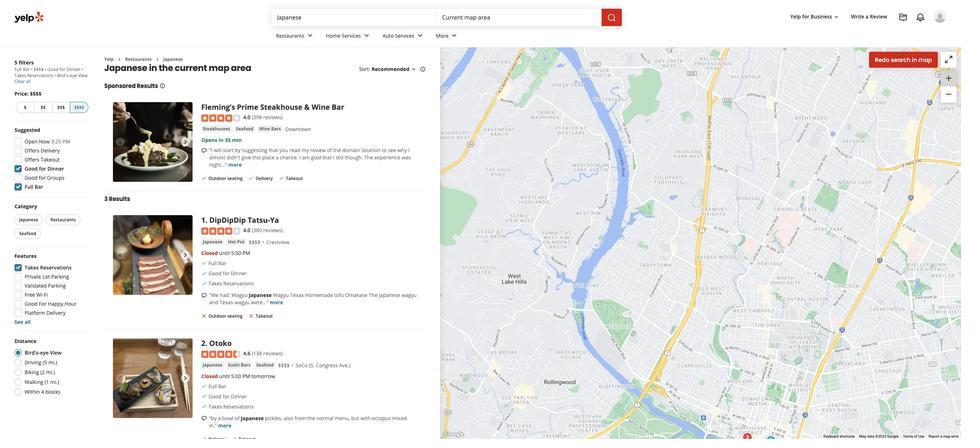 Task type: vqa. For each thing, say whether or not it's contained in the screenshot.
FULL in group
yes



Task type: locate. For each thing, give the bounding box(es) containing it.
price: $$$$ group
[[14, 90, 90, 114]]

yelp for yelp link
[[104, 56, 114, 62]]

0 horizontal spatial 16 chevron right v2 image
[[117, 56, 122, 62]]

1 4 star rating image from the top
[[201, 114, 241, 122]]

the
[[159, 62, 173, 74], [333, 147, 341, 154], [308, 415, 315, 422]]

0 vertical spatial of
[[327, 147, 332, 154]]

delivery for offers delivery
[[41, 147, 60, 154]]

a for report a map error
[[941, 434, 943, 438]]

pickles,
[[265, 415, 283, 422]]

2 4.0 from the top
[[243, 227, 251, 234]]

1 vertical spatial 5:00
[[231, 373, 241, 380]]

of inside "i will start by suggesting that you read my review of the domain location to see why i almost didn't give this place a chance. i am glad that i did though. the experience was night…"
[[327, 147, 332, 154]]

japanese button down category at the left top
[[14, 214, 43, 225]]

2 24 chevron down v2 image from the left
[[450, 31, 459, 40]]

24 chevron down v2 image right auto services
[[416, 31, 425, 40]]

for down the offers takeout
[[39, 165, 46, 172]]

bird's- inside 5 filters full bar • $$$$ • good for dinner • takes reservations • bird's-eye view clear all
[[57, 72, 70, 79]]

5:00 down hot pot link
[[231, 250, 241, 256]]

pm right 3:25
[[62, 138, 70, 145]]

view inside option group
[[50, 349, 62, 356]]

japanese up were..."
[[249, 292, 272, 298]]

octopus
[[372, 415, 391, 422]]

seafood link up min
[[235, 125, 255, 133]]

reviews) for 2 . otoko
[[263, 350, 283, 357]]

5:00 down sushi
[[231, 373, 241, 380]]

pm
[[62, 138, 70, 145], [243, 250, 250, 256], [243, 373, 250, 380]]

auto services
[[383, 32, 415, 39]]

delivery down happy
[[46, 309, 66, 316]]

now
[[39, 138, 50, 145]]

$$$$ button
[[70, 102, 88, 113]]

outdoor seating down and
[[209, 313, 243, 319]]

notifications image
[[917, 13, 926, 22]]

and
[[209, 299, 218, 306]]

$$$$ inside 5 filters full bar • $$$$ • good for dinner • takes reservations • bird's-eye view clear all
[[34, 66, 44, 72]]

1 vertical spatial until
[[219, 373, 230, 380]]

2 outdoor seating from the top
[[209, 313, 243, 319]]

reviews) for 1 . dipdipdip tatsu-ya
[[263, 227, 283, 234]]

3 reviews) from the top
[[263, 350, 283, 357]]

0 horizontal spatial restaurants
[[50, 217, 76, 223]]

0 horizontal spatial the
[[159, 62, 173, 74]]

in for japanese in the current map area
[[149, 62, 157, 74]]

1 horizontal spatial results
[[137, 82, 158, 90]]

0 vertical spatial good for dinner
[[25, 165, 64, 172]]

2 closed from the top
[[201, 373, 218, 380]]

slideshow element
[[113, 102, 193, 182], [113, 215, 193, 295], [113, 338, 193, 418]]

almost
[[209, 154, 226, 161]]

2 vertical spatial mi.)
[[50, 379, 59, 385]]

more down didn't
[[229, 161, 242, 168]]

0 vertical spatial previous image
[[116, 138, 125, 147]]

2 services from the left
[[395, 32, 415, 39]]

services right auto
[[395, 32, 415, 39]]

1 horizontal spatial view
[[78, 72, 88, 79]]

1 reviews) from the top
[[263, 114, 283, 121]]

0 horizontal spatial texas
[[220, 299, 233, 306]]

offers down offers delivery
[[25, 156, 39, 163]]

bird's- inside option group
[[25, 349, 40, 356]]

2 4 star rating image from the top
[[201, 227, 241, 235]]

reservations inside 5 filters full bar • $$$$ • good for dinner • takes reservations • bird's-eye view clear all
[[27, 72, 53, 79]]

2 vertical spatial good for dinner
[[209, 393, 247, 400]]

2 none field from the left
[[443, 13, 596, 21]]

bars down 4.0 (398 reviews)
[[271, 126, 281, 132]]

2 offers from the top
[[25, 156, 39, 163]]

for up bowl
[[223, 393, 230, 400]]

japanese link for 1
[[201, 238, 224, 246]]

$$$$
[[34, 66, 44, 72], [30, 90, 41, 97], [74, 104, 84, 111], [249, 239, 261, 246], [278, 362, 290, 369]]

2 vertical spatial seafood
[[256, 362, 274, 368]]

view up $$$$ 'button'
[[78, 72, 88, 79]]

terms of use
[[904, 434, 925, 438]]

4.0 left (380
[[243, 227, 251, 234]]

bar down closed until 5:00 pm
[[218, 260, 226, 267]]

16 checkmark v2 image
[[201, 175, 207, 181], [279, 175, 285, 181], [201, 260, 207, 266], [201, 383, 207, 389], [201, 404, 207, 410], [232, 436, 237, 439]]

texas left homemade
[[291, 292, 304, 298]]

wagyu texas homemade tofu omakase the japanese wagyu and texas wagyu were..."
[[209, 292, 417, 306]]

1 horizontal spatial eye
[[70, 72, 77, 79]]

seafood button up tomorrow
[[255, 361, 275, 369]]

for
[[803, 13, 810, 20], [60, 66, 66, 72], [39, 165, 46, 172], [39, 174, 46, 181], [223, 270, 230, 277], [223, 393, 230, 400]]

biking (2 mi.)
[[25, 369, 55, 376]]

bird's- up price: $$$$ group
[[57, 72, 70, 79]]

3 next image from the top
[[181, 374, 190, 383]]

dinner
[[67, 66, 81, 72], [47, 165, 64, 172], [231, 270, 247, 277], [231, 393, 247, 400]]

i left did
[[333, 154, 335, 161]]

bars inside sushi bars button
[[241, 362, 251, 368]]

bird's-eye view
[[25, 349, 62, 356]]

of right review
[[327, 147, 332, 154]]

results left 16 info v2 image
[[137, 82, 158, 90]]

1 vertical spatial that
[[323, 154, 332, 161]]

am
[[302, 154, 310, 161]]

1 vertical spatial results
[[109, 195, 130, 203]]

takes reservations up the private lot parking on the left of the page
[[25, 264, 72, 271]]

2 5:00 from the top
[[231, 373, 241, 380]]

mixed
[[393, 415, 407, 422]]

to
[[382, 147, 387, 154]]

dipdipdip tatsu-ya link
[[210, 215, 279, 225]]

$$$$ left soco
[[278, 362, 290, 369]]

2 outdoor from the top
[[209, 313, 226, 319]]

map
[[919, 56, 933, 64], [209, 62, 229, 74], [944, 434, 951, 438]]

all right 'clear'
[[26, 78, 31, 84]]

2 previous image from the top
[[116, 251, 125, 260]]

auto
[[383, 32, 394, 39]]

1 5:00 from the top
[[231, 250, 241, 256]]

takes down 5
[[14, 72, 26, 79]]

yelp inside button
[[791, 13, 802, 20]]

bars inside wine bars button
[[271, 126, 281, 132]]

0 vertical spatial 5:00
[[231, 250, 241, 256]]

previous image
[[116, 138, 125, 147], [116, 251, 125, 260]]

otoko link
[[210, 338, 232, 348]]

2 vertical spatial japanese link
[[201, 361, 224, 369]]

0 vertical spatial restaurants link
[[270, 26, 321, 47]]

wine bars
[[259, 126, 281, 132]]

previous image
[[116, 374, 125, 383]]

the
[[365, 154, 373, 161], [369, 292, 378, 298]]

24 chevron down v2 image
[[416, 31, 425, 40], [450, 31, 459, 40]]

eye
[[70, 72, 77, 79], [40, 349, 49, 356]]

wine bars link
[[258, 125, 283, 133]]

16 chevron down v2 image inside yelp for business button
[[834, 14, 840, 20]]

$$$$ right $$$
[[74, 104, 84, 111]]

24 chevron down v2 image inside auto services link
[[416, 31, 425, 40]]

takes reservations up bowl
[[209, 403, 254, 410]]

4 star rating image down fleming's
[[201, 114, 241, 122]]

seafood link up tomorrow
[[255, 361, 275, 369]]

in left 35
[[219, 137, 224, 143]]

1 vertical spatial fleming's prime steakhouse & wine bar image
[[764, 433, 779, 439]]

seating for delivery
[[228, 175, 243, 181]]

1 . dipdipdip tatsu-ya
[[201, 215, 279, 225]]

that right glad
[[323, 154, 332, 161]]

in up sponsored results
[[149, 62, 157, 74]]

0 vertical spatial mi.)
[[48, 359, 57, 366]]

see all button
[[14, 318, 31, 325]]

0 vertical spatial closed
[[201, 250, 218, 256]]

1 horizontal spatial 24 chevron down v2 image
[[363, 31, 371, 40]]

outdoor down night…"
[[209, 175, 226, 181]]

1 4.0 from the top
[[243, 114, 251, 121]]

2 vertical spatial full bar
[[209, 383, 226, 390]]

1 horizontal spatial bird's-
[[57, 72, 70, 79]]

hot pot
[[228, 239, 245, 245]]

1 previous image from the top
[[116, 138, 125, 147]]

$$
[[41, 104, 46, 111]]

1 horizontal spatial takeout
[[256, 313, 273, 319]]

1 vertical spatial .
[[206, 338, 208, 348]]

restaurants link
[[270, 26, 321, 47], [125, 56, 152, 62]]

mi.) right (5
[[48, 359, 57, 366]]

results right 3
[[109, 195, 130, 203]]

2 . from the top
[[206, 338, 208, 348]]

option group containing distance
[[12, 338, 90, 398]]

full inside 5 filters full bar • $$$$ • good for dinner • takes reservations • bird's-eye view clear all
[[14, 66, 22, 72]]

1 vertical spatial good for dinner
[[209, 270, 247, 277]]

until down hot
[[219, 250, 230, 256]]

1 until from the top
[[219, 250, 230, 256]]

takeout down chance.
[[286, 175, 303, 181]]

seafood button up features
[[14, 228, 41, 239]]

1 vertical spatial all
[[25, 318, 31, 325]]

slideshow element for 2
[[113, 338, 193, 418]]

outdoor right 16 close v2 image
[[209, 313, 226, 319]]

5:00 for dipdipdip
[[231, 250, 241, 256]]

•
[[31, 66, 33, 72], [45, 66, 46, 72], [82, 66, 83, 72], [54, 72, 56, 79]]

1 next image from the top
[[181, 138, 190, 147]]

1 horizontal spatial texas
[[291, 292, 304, 298]]

sponsored
[[104, 82, 136, 90]]

crestview
[[267, 239, 290, 246]]

until for otoko
[[219, 373, 230, 380]]

view up driving (5 mi.)
[[50, 349, 62, 356]]

16 checkmark v2 image
[[249, 175, 254, 181], [201, 271, 207, 276], [201, 281, 207, 286], [201, 394, 207, 399], [201, 436, 207, 439]]

4.6 star rating image
[[201, 351, 241, 358]]

0 vertical spatial 4 star rating image
[[201, 114, 241, 122]]

2 seating from the top
[[228, 313, 243, 319]]

japanese inside "category" group
[[19, 217, 38, 223]]

0 horizontal spatial restaurants link
[[125, 56, 152, 62]]

full bar
[[25, 183, 43, 190], [209, 260, 226, 267], [209, 383, 226, 390]]

1 24 chevron down v2 image from the left
[[306, 31, 315, 40]]

4 star rating image for 4.0 (398 reviews)
[[201, 114, 241, 122]]

takes
[[14, 72, 26, 79], [25, 264, 39, 271], [209, 280, 222, 287], [209, 403, 222, 410]]

free
[[25, 291, 35, 298]]

2 vertical spatial group
[[12, 253, 90, 326]]

1 horizontal spatial restaurants
[[125, 56, 152, 62]]

16 chevron down v2 image for recommended
[[411, 66, 417, 72]]

1 vertical spatial of
[[235, 415, 240, 422]]

i left am
[[300, 154, 301, 161]]

16 info v2 image
[[420, 66, 426, 72]]

0 vertical spatial outdoor seating
[[209, 175, 243, 181]]

good inside 5 filters full bar • $$$$ • good for dinner • takes reservations • bird's-eye view clear all
[[47, 66, 59, 72]]

closed until 5:00 pm tomorrow
[[201, 373, 275, 380]]

1 vertical spatial seating
[[228, 313, 243, 319]]

mi.)
[[48, 359, 57, 366], [46, 369, 55, 376], [50, 379, 59, 385]]

more link down didn't
[[229, 161, 242, 168]]

0 vertical spatial the
[[365, 154, 373, 161]]

bird's-
[[57, 72, 70, 79], [25, 349, 40, 356]]

0 vertical spatial delivery
[[41, 147, 60, 154]]

2 reviews) from the top
[[263, 227, 283, 234]]

1 horizontal spatial wine
[[312, 102, 330, 112]]

24 chevron down v2 image inside more link
[[450, 31, 459, 40]]

eye up (5
[[40, 349, 49, 356]]

1 outdoor seating from the top
[[209, 175, 243, 181]]

pm down sushi bars button
[[243, 373, 250, 380]]

had:
[[220, 292, 230, 298]]

closed until 5:00 pm
[[201, 250, 250, 256]]

outdoor seating
[[209, 175, 243, 181], [209, 313, 243, 319]]

write a review
[[852, 13, 888, 20]]

dipdipdip
[[210, 215, 246, 225]]

in right search at top
[[913, 56, 918, 64]]

hour
[[65, 300, 77, 307]]

2 next image from the top
[[181, 251, 190, 260]]

$$$$ inside 'button'
[[74, 104, 84, 111]]

seafood
[[236, 126, 254, 132], [19, 230, 36, 237], [256, 362, 274, 368]]

japanese left pickles,
[[241, 415, 264, 422]]

the inside "i will start by suggesting that you read my review of the domain location to see why i almost didn't give this place a chance. i am glad that i did though. the experience was night…"
[[365, 154, 373, 161]]

review
[[871, 13, 888, 20]]

2 vertical spatial slideshow element
[[113, 338, 193, 418]]

0 vertical spatial seating
[[228, 175, 243, 181]]

for left groups
[[39, 174, 46, 181]]

24 chevron down v2 image inside home services link
[[363, 31, 371, 40]]

0 vertical spatial seafood
[[236, 126, 254, 132]]

0 vertical spatial bird's-
[[57, 72, 70, 79]]

restaurants inside button
[[50, 217, 76, 223]]

1 none field from the left
[[277, 13, 431, 21]]

the inside wagyu texas homemade tofu omakase the japanese wagyu and texas wagyu were..."
[[369, 292, 378, 298]]

full bar down closed until 5:00 pm tomorrow
[[209, 383, 226, 390]]

of left use on the bottom of page
[[915, 434, 918, 438]]

0 vertical spatial japanese link
[[163, 56, 183, 62]]

yelp link
[[104, 56, 114, 62]]

0 horizontal spatial 24 chevron down v2 image
[[306, 31, 315, 40]]

1 vertical spatial previous image
[[116, 251, 125, 260]]

2 slideshow element from the top
[[113, 215, 193, 295]]

reservations up the private lot parking on the left of the page
[[40, 264, 72, 271]]

0 horizontal spatial 16 chevron down v2 image
[[411, 66, 417, 72]]

all inside 5 filters full bar • $$$$ • good for dinner • takes reservations • bird's-eye view clear all
[[26, 78, 31, 84]]

reservations up "we had: wagyu japanese
[[224, 280, 254, 287]]

1 outdoor from the top
[[209, 175, 226, 181]]

2 vertical spatial more
[[218, 422, 232, 429]]

zoom out image
[[945, 90, 954, 99]]

3 slideshow element from the top
[[113, 338, 193, 418]]

recommended button
[[372, 66, 417, 73]]

delivery down place
[[256, 175, 273, 181]]

2 horizontal spatial map
[[944, 434, 951, 438]]

until for dipdipdip
[[219, 250, 230, 256]]

i right why
[[409, 147, 410, 154]]

more link right were..."
[[270, 299, 283, 306]]

japanese link down 4.6 star rating image
[[201, 361, 224, 369]]

24 chevron down v2 image
[[306, 31, 315, 40], [363, 31, 371, 40]]

japanese button down 4.6 star rating image
[[201, 361, 224, 369]]

map left error
[[944, 434, 951, 438]]

16 chevron right v2 image
[[117, 56, 122, 62], [155, 56, 160, 62]]

a
[[866, 13, 869, 20], [276, 154, 279, 161], [218, 415, 221, 422], [941, 434, 943, 438]]

data
[[868, 434, 875, 438]]

terms of use link
[[904, 434, 925, 438]]

japanese button for 1
[[201, 238, 224, 246]]

0 vertical spatial outdoor
[[209, 175, 226, 181]]

sort:
[[359, 66, 371, 73]]

16 chevron down v2 image
[[834, 14, 840, 20], [411, 66, 417, 72]]

4 star rating image
[[201, 114, 241, 122], [201, 227, 241, 235]]

mi.) right (2
[[46, 369, 55, 376]]

write a review link
[[849, 10, 891, 23]]

mi.) for driving (5 mi.)
[[48, 359, 57, 366]]

yelp for business button
[[788, 10, 843, 23]]

1 horizontal spatial of
[[327, 147, 332, 154]]

open
[[25, 138, 38, 145]]

1 horizontal spatial in
[[219, 137, 224, 143]]

a inside "i will start by suggesting that you read my review of the domain location to see why i almost didn't give this place a chance. i am glad that i did though. the experience was night…"
[[276, 154, 279, 161]]

0 vertical spatial offers
[[25, 147, 39, 154]]

search image
[[608, 13, 616, 22]]

0 horizontal spatial takeout
[[41, 156, 60, 163]]

start
[[223, 147, 234, 154]]

0 vertical spatial restaurants
[[276, 32, 305, 39]]

reviews)
[[263, 114, 283, 121], [263, 227, 283, 234], [263, 350, 283, 357]]

0 horizontal spatial 24 chevron down v2 image
[[416, 31, 425, 40]]

keyboard shortcuts
[[824, 434, 856, 438]]

1 16 speech v2 image from the top
[[201, 293, 207, 298]]

1 vertical spatial takeout
[[286, 175, 303, 181]]

bar down filters
[[23, 66, 30, 72]]

next image
[[181, 138, 190, 147], [181, 251, 190, 260], [181, 374, 190, 383]]

map
[[860, 434, 867, 438]]

takeout right 16 close v2 icon
[[256, 313, 273, 319]]

16 speech v2 image for 2
[[201, 416, 207, 422]]

reviews) right (138
[[263, 350, 283, 357]]

offers down open
[[25, 147, 39, 154]]

4 star rating image down 'dipdipdip'
[[201, 227, 241, 235]]

1 16 chevron right v2 image from the left
[[117, 56, 122, 62]]

fleming's prime steakhouse & wine bar image
[[113, 102, 193, 182], [764, 433, 779, 439]]

2 vertical spatial more link
[[218, 422, 232, 429]]

were..."
[[251, 299, 269, 306]]

(5
[[43, 359, 47, 366]]

1 . from the top
[[206, 215, 208, 225]]

4 star rating image for 4.0 (380 reviews)
[[201, 227, 241, 235]]

more right were..."
[[270, 299, 283, 306]]

report
[[930, 434, 940, 438]]

16 speech v2 image
[[201, 293, 207, 298], [201, 416, 207, 422]]

of right bowl
[[235, 415, 240, 422]]

2 vertical spatial delivery
[[46, 309, 66, 316]]

0 vertical spatial all
[[26, 78, 31, 84]]

japanese button
[[14, 214, 43, 225], [201, 238, 224, 246], [201, 361, 224, 369]]

map left expand map image
[[919, 56, 933, 64]]

1 vertical spatial 4 star rating image
[[201, 227, 241, 235]]

a right write
[[866, 13, 869, 20]]

16 chevron down v2 image left 16 info v2 icon
[[411, 66, 417, 72]]

japanese up closed until 5:00 pm
[[203, 239, 222, 245]]

seafood inside "category" group
[[19, 230, 36, 237]]

that up place
[[269, 147, 278, 154]]

None field
[[277, 13, 431, 21], [443, 13, 596, 21]]

seafood up features
[[19, 230, 36, 237]]

wagyu inside wagyu texas homemade tofu omakase the japanese wagyu and texas wagyu were..."
[[273, 292, 289, 298]]

1 horizontal spatial seafood
[[236, 126, 254, 132]]

wine right &
[[312, 102, 330, 112]]

1 horizontal spatial bars
[[271, 126, 281, 132]]

1 vertical spatial bird's-
[[25, 349, 40, 356]]

full down 5
[[14, 66, 22, 72]]

1 closed from the top
[[201, 250, 218, 256]]

full down closed until 5:00 pm
[[209, 260, 217, 267]]

2 vertical spatial takeout
[[256, 313, 273, 319]]

see
[[388, 147, 396, 154]]

that
[[269, 147, 278, 154], [323, 154, 332, 161]]

option group
[[12, 338, 90, 398]]

$$$$ right price:
[[30, 90, 41, 97]]

1 vertical spatial 16 chevron down v2 image
[[411, 66, 417, 72]]

seating left 16 close v2 icon
[[228, 313, 243, 319]]

0 horizontal spatial eye
[[40, 349, 49, 356]]

for inside 5 filters full bar • $$$$ • good for dinner • takes reservations • bird's-eye view clear all
[[60, 66, 66, 72]]

2
[[201, 338, 206, 348]]

more
[[229, 161, 242, 168], [270, 299, 283, 306], [218, 422, 232, 429]]

1 horizontal spatial 16 chevron down v2 image
[[834, 14, 840, 20]]

clear
[[14, 78, 25, 84]]

bars for sushi bars
[[241, 362, 251, 368]]

1 horizontal spatial map
[[919, 56, 933, 64]]

1 offers from the top
[[25, 147, 39, 154]]

wi-
[[36, 291, 44, 298]]

full bar down good for groups
[[25, 183, 43, 190]]

1 vertical spatial yelp
[[104, 56, 114, 62]]

next image for 1 . dipdipdip tatsu-ya
[[181, 251, 190, 260]]

1 vertical spatial japanese link
[[201, 238, 224, 246]]

1 vertical spatial the
[[333, 147, 341, 154]]

domain
[[343, 147, 361, 154]]

16 speech v2 image left "by
[[201, 416, 207, 422]]

full bar down closed until 5:00 pm
[[209, 260, 226, 267]]

full bar for 1
[[209, 260, 226, 267]]

1 24 chevron down v2 image from the left
[[416, 31, 425, 40]]

ya
[[270, 215, 279, 225]]

prime
[[237, 102, 259, 112]]

2 wagyu from the left
[[273, 292, 289, 298]]

opens
[[201, 137, 218, 143]]

good for dinner inside group
[[25, 165, 64, 172]]

"by
[[209, 415, 217, 422]]

japanese inside wagyu texas homemade tofu omakase the japanese wagyu and texas wagyu were..."
[[379, 292, 401, 298]]

the down location
[[365, 154, 373, 161]]

2 24 chevron down v2 image from the left
[[363, 31, 371, 40]]

0 vertical spatial slideshow element
[[113, 102, 193, 182]]

0 horizontal spatial wine
[[259, 126, 270, 132]]

the inside pickles, also from the normal menu, but with octopus mixed in."
[[308, 415, 315, 422]]

0 vertical spatial next image
[[181, 138, 190, 147]]

more for otoko
[[218, 422, 232, 429]]

0 vertical spatial view
[[78, 72, 88, 79]]

1 vertical spatial takes reservations
[[209, 280, 254, 287]]

. for 2
[[206, 338, 208, 348]]

group containing features
[[12, 253, 90, 326]]

seating
[[228, 175, 243, 181], [228, 313, 243, 319]]

1 vertical spatial wine
[[259, 126, 270, 132]]

report a map error
[[930, 434, 960, 438]]

2 16 speech v2 image from the top
[[201, 416, 207, 422]]

16 chevron down v2 image right business
[[834, 14, 840, 20]]

2 until from the top
[[219, 373, 230, 380]]

results for 3 results
[[109, 195, 130, 203]]

1 seating from the top
[[228, 175, 243, 181]]

1 services from the left
[[342, 32, 361, 39]]

map inside button
[[919, 56, 933, 64]]

delivery down open now 3:25 pm
[[41, 147, 60, 154]]

group containing suggested
[[12, 126, 90, 193]]

0 vertical spatial 16 speech v2 image
[[201, 293, 207, 298]]

private lot parking
[[25, 273, 69, 280]]

$$$$ down filters
[[34, 66, 44, 72]]

i
[[409, 147, 410, 154], [300, 154, 301, 161], [333, 154, 335, 161]]

1 vertical spatial 16 speech v2 image
[[201, 416, 207, 422]]

16 chevron down v2 image inside recommended popup button
[[411, 66, 417, 72]]

24 chevron down v2 image left home
[[306, 31, 315, 40]]

bars
[[271, 126, 281, 132], [241, 362, 251, 368]]

1 vertical spatial pm
[[243, 250, 250, 256]]

services for auto services
[[395, 32, 415, 39]]

outdoor for takeout
[[209, 313, 226, 319]]

good for dinner down closed until 5:00 pm
[[209, 270, 247, 277]]

seafood button up min
[[235, 125, 255, 133]]

1 vertical spatial wagyu
[[235, 299, 250, 306]]

1 vertical spatial japanese button
[[201, 238, 224, 246]]

takes up private on the left of the page
[[25, 264, 39, 271]]

0 vertical spatial 4.0
[[243, 114, 251, 121]]

steakhouses button
[[201, 125, 232, 133]]

parking down the private lot parking on the left of the page
[[48, 282, 66, 289]]

group
[[942, 71, 958, 103], [12, 126, 90, 193], [12, 253, 90, 326]]

None search field
[[272, 9, 624, 26]]

restaurants inside "link"
[[276, 32, 305, 39]]

japanese down category at the left top
[[19, 217, 38, 223]]

1 vertical spatial restaurants link
[[125, 56, 152, 62]]

2 16 chevron right v2 image from the left
[[155, 56, 160, 62]]

3 results
[[104, 195, 130, 203]]

a right "by
[[218, 415, 221, 422]]

the up did
[[333, 147, 341, 154]]

full
[[14, 66, 22, 72], [25, 183, 33, 190], [209, 260, 217, 267], [209, 383, 217, 390]]

0 horizontal spatial of
[[235, 415, 240, 422]]

parking right lot
[[51, 273, 69, 280]]

didn't
[[227, 154, 240, 161]]

5 filters full bar • $$$$ • good for dinner • takes reservations • bird's-eye view clear all
[[14, 59, 88, 84]]

0 horizontal spatial fleming's prime steakhouse & wine bar image
[[113, 102, 193, 182]]

2 vertical spatial pm
[[243, 373, 250, 380]]



Task type: describe. For each thing, give the bounding box(es) containing it.
good for dinner for 1 . dipdipdip tatsu-ya
[[209, 270, 247, 277]]

2 vertical spatial of
[[915, 434, 918, 438]]

groups
[[47, 174, 65, 181]]

min
[[232, 137, 242, 143]]

christina o. image
[[934, 10, 947, 23]]

restaurants button
[[46, 214, 81, 225]]

. for 1
[[206, 215, 208, 225]]

a for "by a bowl of japanese
[[218, 415, 221, 422]]

google
[[888, 434, 899, 438]]

4.0 for 4.0 (398 reviews)
[[243, 114, 251, 121]]

1 horizontal spatial i
[[333, 154, 335, 161]]

slideshow element for 1
[[113, 215, 193, 295]]

redo search in map button
[[870, 52, 939, 68]]

24 chevron down v2 image for auto services
[[416, 31, 425, 40]]

in inside redo search in map button
[[913, 56, 918, 64]]

dinner inside 5 filters full bar • $$$$ • good for dinner • takes reservations • bird's-eye view clear all
[[67, 66, 81, 72]]

©2023
[[876, 434, 887, 438]]

japanese down 4.6 star rating image
[[203, 362, 222, 368]]

my
[[302, 147, 309, 154]]

bar inside 5 filters full bar • $$$$ • good for dinner • takes reservations • bird's-eye view clear all
[[23, 66, 30, 72]]

35
[[225, 137, 231, 143]]

platform
[[25, 309, 45, 316]]

more link
[[431, 26, 465, 47]]

offers for offers delivery
[[25, 147, 39, 154]]

projects image
[[900, 13, 908, 22]]

closed for dipdipdip tatsu-ya
[[201, 250, 218, 256]]

iii forks image
[[741, 430, 755, 439]]

0 vertical spatial japanese button
[[14, 214, 43, 225]]

1 vertical spatial parking
[[48, 282, 66, 289]]

japanese button for 2
[[201, 361, 224, 369]]

glad
[[311, 154, 321, 161]]

good for dinner for 2 . otoko
[[209, 393, 247, 400]]

was
[[402, 154, 411, 161]]

view inside 5 filters full bar • $$$$ • good for dinner • takes reservations • bird's-eye view clear all
[[78, 72, 88, 79]]

free wi-fi
[[25, 291, 48, 298]]

results for sponsored results
[[137, 82, 158, 90]]

2 horizontal spatial i
[[409, 147, 410, 154]]

0 horizontal spatial that
[[269, 147, 278, 154]]

for down closed until 5:00 pm
[[223, 270, 230, 277]]

16 info v2 image
[[160, 83, 165, 89]]

1 slideshow element from the top
[[113, 102, 193, 182]]

open now 3:25 pm
[[25, 138, 70, 145]]

sushi
[[228, 362, 240, 368]]

none field near
[[443, 13, 596, 21]]

previous image for 4.0 (380 reviews)
[[116, 251, 125, 260]]

category group
[[13, 203, 90, 241]]

16 speech v2 image for 1
[[201, 293, 207, 298]]

keyboard shortcuts button
[[824, 434, 856, 439]]

dipdipdip tatsu-ya image
[[113, 215, 193, 295]]

night…"
[[209, 161, 227, 168]]

fi
[[44, 291, 48, 298]]

"i will start by suggesting that you read my review of the domain location to see why i almost didn't give this place a chance. i am glad that i did though. the experience was night…"
[[209, 147, 411, 168]]

eye inside 5 filters full bar • $$$$ • good for dinner • takes reservations • bird's-eye view clear all
[[70, 72, 77, 79]]

mi.) for walking (1 mi.)
[[50, 379, 59, 385]]

0 vertical spatial the
[[159, 62, 173, 74]]

expand map image
[[945, 55, 954, 64]]

1 horizontal spatial that
[[323, 154, 332, 161]]

japanese in the current map area
[[104, 62, 251, 74]]

good for happy hour
[[25, 300, 77, 307]]

5:00 for otoko
[[231, 373, 241, 380]]

pm for 2 . otoko
[[243, 373, 250, 380]]

$$$$ down (380
[[249, 239, 261, 246]]

walking
[[25, 379, 43, 385]]

(138
[[252, 350, 262, 357]]

home services
[[326, 32, 361, 39]]

full down closed until 5:00 pm tomorrow
[[209, 383, 217, 390]]

otoko image
[[113, 338, 193, 418]]

japanese link for 2
[[201, 361, 224, 369]]

5
[[14, 59, 17, 66]]

Near text field
[[443, 13, 596, 21]]

none field find
[[277, 13, 431, 21]]

google image
[[442, 430, 466, 439]]

$ button
[[16, 102, 34, 113]]

16 speech v2 image
[[201, 148, 207, 153]]

0 vertical spatial more
[[229, 161, 242, 168]]

16 chevron right v2 image for japanese
[[155, 56, 160, 62]]

more for dipdipdip
[[270, 299, 283, 306]]

16 close v2 image
[[201, 313, 207, 319]]

0 vertical spatial takes reservations
[[25, 264, 72, 271]]

chance.
[[280, 154, 298, 161]]

$$ button
[[34, 102, 52, 113]]

pm for 1 . dipdipdip tatsu-ya
[[243, 250, 250, 256]]

business categories element
[[270, 26, 947, 47]]

0 horizontal spatial map
[[209, 62, 229, 74]]

delivery for platform delivery
[[46, 309, 66, 316]]

bar down closed until 5:00 pm tomorrow
[[218, 383, 226, 390]]

read
[[290, 147, 301, 154]]

a for write a review
[[866, 13, 869, 20]]

error
[[952, 434, 960, 438]]

write
[[852, 13, 865, 20]]

takes reservations for 2 . otoko
[[209, 403, 254, 410]]

bars for wine bars
[[271, 126, 281, 132]]

seating for takeout
[[228, 313, 243, 319]]

full down good for groups
[[25, 183, 33, 190]]

1 wagyu from the left
[[232, 292, 248, 298]]

previous image for 4.0 (398 reviews)
[[116, 138, 125, 147]]

the inside "i will start by suggesting that you read my review of the domain location to see why i almost didn't give this place a chance. i am glad that i did though. the experience was night…"
[[333, 147, 341, 154]]

business
[[811, 13, 833, 20]]

yelp for yelp for business
[[791, 13, 802, 20]]

redo search in map
[[876, 56, 933, 64]]

0 vertical spatial more link
[[229, 161, 242, 168]]

2 vertical spatial seafood button
[[255, 361, 275, 369]]

driving (5 mi.)
[[25, 359, 57, 366]]

opens in 35 min
[[201, 137, 242, 143]]

for inside button
[[803, 13, 810, 20]]

from
[[295, 415, 306, 422]]

16 close v2 image
[[249, 313, 254, 319]]

but
[[351, 415, 360, 422]]

in for opens in 35 min
[[219, 137, 224, 143]]

takes up "we
[[209, 280, 222, 287]]

more link for otoko
[[218, 422, 232, 429]]

congress
[[316, 362, 338, 369]]

steakhouses
[[203, 126, 230, 132]]

pickles, also from the normal menu, but with octopus mixed in."
[[209, 415, 407, 429]]

japanese up sponsored results
[[104, 62, 147, 74]]

offers delivery
[[25, 147, 60, 154]]

shortcuts
[[840, 434, 856, 438]]

fleming's prime steakhouse & wine bar link
[[201, 102, 345, 112]]

Find text field
[[277, 13, 431, 21]]

takes up "by
[[209, 403, 222, 410]]

16 chevron right v2 image for restaurants
[[117, 56, 122, 62]]

reservations up "by a bowl of japanese
[[224, 403, 254, 410]]

sushi bars
[[228, 362, 251, 368]]

location
[[362, 147, 381, 154]]

2 horizontal spatial seafood
[[256, 362, 274, 368]]

offers for offers takeout
[[25, 156, 39, 163]]

full bar for 2
[[209, 383, 226, 390]]

by
[[235, 147, 241, 154]]

(s.
[[309, 362, 315, 369]]

use
[[919, 434, 925, 438]]

bar right &
[[332, 102, 345, 112]]

4.0 for 4.0 (380 reviews)
[[243, 227, 251, 234]]

$$$
[[57, 104, 65, 111]]

mi.) for biking (2 mi.)
[[46, 369, 55, 376]]

see
[[14, 318, 23, 325]]

all inside group
[[25, 318, 31, 325]]

0 vertical spatial seafood button
[[235, 125, 255, 133]]

in."
[[209, 422, 217, 429]]

next image for 2 . otoko
[[181, 374, 190, 383]]

though.
[[345, 154, 363, 161]]

for
[[39, 300, 47, 307]]

0 vertical spatial pm
[[62, 138, 70, 145]]

0 horizontal spatial wagyu
[[235, 299, 250, 306]]

2 . otoko
[[201, 338, 232, 348]]

tomorrow
[[252, 373, 275, 380]]

you
[[280, 147, 288, 154]]

services for home services
[[342, 32, 361, 39]]

fleming's prime steakhouse & wine bar
[[201, 102, 345, 112]]

24 chevron down v2 image for restaurants
[[306, 31, 315, 40]]

will
[[214, 147, 222, 154]]

0 vertical spatial full bar
[[25, 183, 43, 190]]

within
[[25, 388, 40, 395]]

16 chevron down v2 image for yelp for business
[[834, 14, 840, 20]]

takes reservations for 1 . dipdipdip tatsu-ya
[[209, 280, 254, 287]]

outdoor for delivery
[[209, 175, 226, 181]]

restaurants for restaurants button
[[50, 217, 76, 223]]

japanese up 16 info v2 image
[[163, 56, 183, 62]]

also
[[284, 415, 293, 422]]

0 vertical spatial seafood link
[[235, 125, 255, 133]]

0 vertical spatial parking
[[51, 273, 69, 280]]

1 vertical spatial seafood link
[[255, 361, 275, 369]]

1 vertical spatial texas
[[220, 299, 233, 306]]

1 vertical spatial delivery
[[256, 175, 273, 181]]

blocks
[[45, 388, 60, 395]]

price: $$$$
[[14, 90, 41, 97]]

user actions element
[[785, 9, 958, 54]]

0 vertical spatial fleming's prime steakhouse & wine bar image
[[113, 102, 193, 182]]

0 vertical spatial group
[[942, 71, 958, 103]]

1 vertical spatial seafood button
[[14, 228, 41, 239]]

with
[[361, 415, 371, 422]]

map region
[[429, 5, 962, 439]]

0 vertical spatial wine
[[312, 102, 330, 112]]

zoom in image
[[945, 74, 954, 82]]

outdoor seating for delivery
[[209, 175, 243, 181]]

1 horizontal spatial fleming's prime steakhouse & wine bar image
[[764, 433, 779, 439]]

category
[[14, 203, 37, 210]]

0 vertical spatial wagyu
[[402, 292, 417, 298]]

restaurants for the rightmost restaurants "link"
[[276, 32, 305, 39]]

24 chevron down v2 image for more
[[450, 31, 459, 40]]

bowl
[[222, 415, 234, 422]]

4
[[41, 388, 44, 395]]

outdoor seating for takeout
[[209, 313, 243, 319]]

redo
[[876, 56, 890, 64]]

current
[[175, 62, 207, 74]]

2 horizontal spatial takeout
[[286, 175, 303, 181]]

takes inside 5 filters full bar • $$$$ • good for dinner • takes reservations • bird's-eye view clear all
[[14, 72, 26, 79]]

home services link
[[321, 26, 377, 47]]

1 vertical spatial restaurants
[[125, 56, 152, 62]]

see all
[[14, 318, 31, 325]]

closed for otoko
[[201, 373, 218, 380]]

steakhouses link
[[201, 125, 232, 133]]

(398
[[252, 114, 262, 121]]

wine inside button
[[259, 126, 270, 132]]

24 chevron down v2 image for home services
[[363, 31, 371, 40]]

bar down good for groups
[[35, 183, 43, 190]]

home
[[326, 32, 341, 39]]

more link for dipdipdip
[[270, 299, 283, 306]]

validated
[[25, 282, 47, 289]]

wine bars button
[[258, 125, 283, 133]]

sushi bars button
[[227, 361, 252, 369]]

0 horizontal spatial i
[[300, 154, 301, 161]]

1 horizontal spatial restaurants link
[[270, 26, 321, 47]]

tofu
[[335, 292, 344, 298]]



